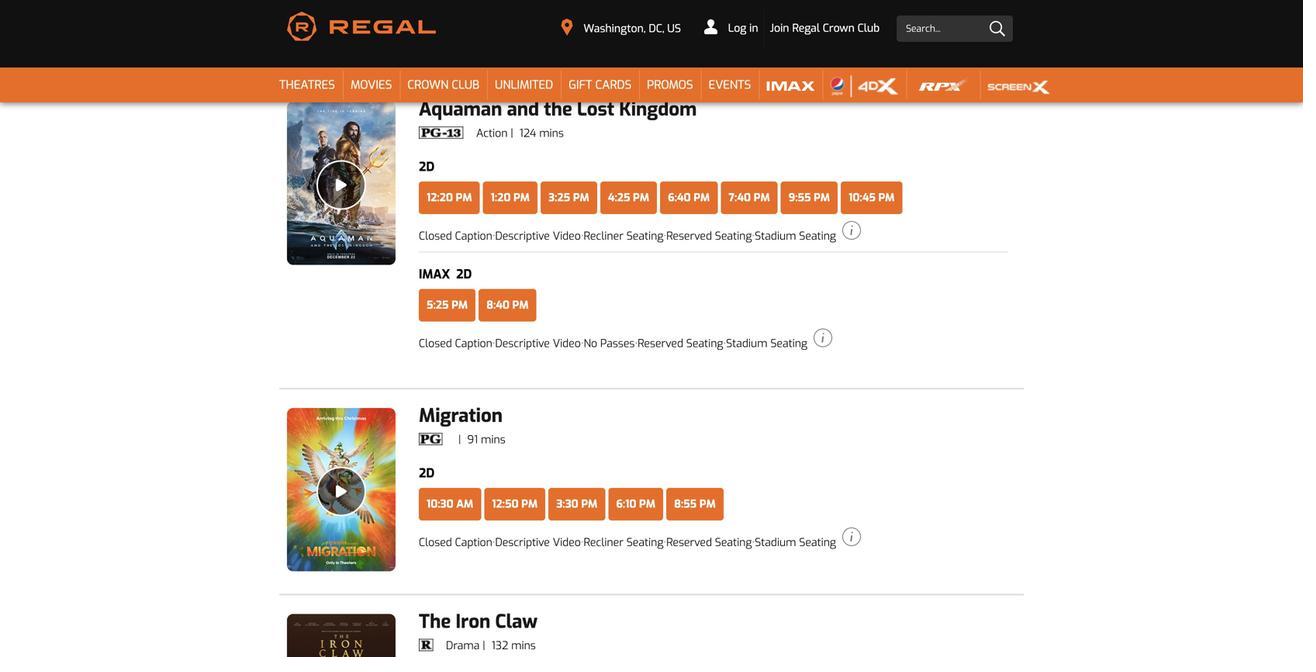 Task type: locate. For each thing, give the bounding box(es) containing it.
reserved for showtime details icon stadium element
[[638, 336, 684, 351]]

pm right the 10:45
[[879, 190, 895, 205]]

gift cards
[[569, 77, 632, 93]]

10:30 am
[[427, 497, 474, 511]]

video down 3:30
[[553, 535, 581, 550]]

cards
[[596, 77, 632, 93]]

10:45 pm link
[[841, 181, 903, 214]]

1 cc element from the top
[[419, 23, 493, 37]]

cc element down 12:20 pm link
[[419, 229, 493, 243]]

recliner element
[[584, 23, 664, 37], [584, 229, 664, 243], [584, 535, 664, 550]]

video down 3:25 pm link
[[553, 229, 581, 243]]

4:25 pm link
[[600, 181, 657, 214]]

1 vertical spatial recliner element
[[584, 229, 664, 243]]

1 showtime details image from the top
[[843, 15, 861, 34]]

pm for 4:25 pm
[[633, 190, 650, 205]]

descriptive for dv element for second cc element from the bottom
[[495, 336, 550, 351]]

events
[[709, 77, 751, 93]]

closed caption · descriptive video · recliner seating · reserved seating · stadium seating down 6:10
[[419, 535, 836, 550]]

0 horizontal spatial |
[[458, 433, 461, 447]]

| for and
[[511, 126, 514, 140]]

reserved-selected element
[[667, 23, 752, 37], [667, 229, 752, 243], [638, 336, 724, 351], [667, 535, 752, 550]]

club up pepsi 4dx logo
[[858, 21, 880, 35]]

pm for 12:50 pm
[[522, 497, 538, 511]]

Search... text field
[[897, 16, 1014, 42]]

1 dv element from the top
[[495, 23, 581, 37]]

1 vertical spatial recliner
[[584, 229, 624, 243]]

action | 124 mins
[[476, 126, 564, 140]]

screening type: 2d element right screening type: imax element
[[456, 266, 472, 282]]

caption down 8:40
[[455, 336, 493, 351]]

1 vertical spatial 2d
[[456, 266, 472, 282]]

descriptive left "map marker icon"
[[495, 23, 550, 37]]

club up aquaman
[[452, 77, 480, 93]]

seating
[[627, 23, 664, 37], [715, 23, 752, 37], [800, 23, 836, 37], [627, 229, 664, 243], [715, 229, 752, 243], [800, 229, 836, 243], [687, 336, 724, 351], [771, 336, 808, 351], [627, 535, 664, 550], [715, 535, 752, 550], [800, 535, 836, 550]]

descriptive
[[495, 23, 550, 37], [495, 229, 550, 243], [495, 336, 550, 351], [495, 535, 550, 550]]

1:20 pm
[[491, 190, 530, 205]]

2 vertical spatial recliner element
[[584, 535, 664, 550]]

mins right 132
[[511, 638, 536, 653]]

mins right 124
[[539, 126, 564, 140]]

1 recliner from the top
[[584, 23, 624, 37]]

dv element
[[495, 23, 581, 37], [495, 229, 581, 243], [495, 336, 581, 351], [495, 535, 581, 550]]

pm right 4:25
[[633, 190, 650, 205]]

2 cc element from the top
[[419, 229, 493, 243]]

3:25 pm link
[[541, 181, 597, 214]]

0 vertical spatial |
[[511, 126, 514, 140]]

4 video from the top
[[553, 535, 581, 550]]

reserved-selected element for recliner 'element' related to dv element related to first cc element from the bottom
[[667, 535, 752, 550]]

0 horizontal spatial club
[[452, 77, 480, 93]]

2 dv element from the top
[[495, 229, 581, 243]]

1 horizontal spatial |
[[483, 638, 486, 653]]

video left washington,
[[553, 23, 581, 37]]

12:50
[[492, 497, 519, 511]]

1 vertical spatial showtime details image
[[843, 221, 861, 240]]

4 dv element from the top
[[495, 535, 581, 550]]

12:20 pm link
[[419, 181, 480, 214]]

crown
[[823, 21, 855, 35], [408, 77, 449, 93]]

pm
[[456, 190, 472, 205], [514, 190, 530, 205], [573, 190, 590, 205], [633, 190, 650, 205], [694, 190, 710, 205], [754, 190, 770, 205], [814, 190, 830, 205], [879, 190, 895, 205], [452, 298, 468, 312], [513, 298, 529, 312], [522, 497, 538, 511], [582, 497, 598, 511], [639, 497, 656, 511], [700, 497, 716, 511]]

log in
[[726, 21, 759, 35]]

1 vertical spatial closed caption · descriptive video · recliner seating · reserved seating · stadium seating
[[419, 535, 836, 550]]

10:45 pm
[[849, 190, 895, 205]]

some material may be inappropriate for children under 13. image
[[419, 126, 464, 139]]

2d up '12:20' on the top left of page
[[419, 159, 435, 175]]

migration image
[[287, 408, 396, 572]]

cc element down 10:30 am link
[[419, 535, 493, 550]]

washington, dc, us link
[[551, 15, 691, 41]]

pepsi 4dx logo image
[[831, 74, 899, 98]]

closed up screening type: imax element
[[419, 229, 452, 243]]

3 showtime details image from the top
[[843, 528, 861, 546]]

closed
[[419, 23, 452, 37], [419, 229, 452, 243], [419, 336, 452, 351], [419, 535, 452, 550]]

dv element for first cc element from the bottom
[[495, 535, 581, 550]]

7:40 pm
[[729, 190, 770, 205]]

no-pass element
[[584, 336, 635, 351]]

recliner element for dv element related to first cc element from the bottom
[[584, 535, 664, 550]]

2 descriptive from the top
[[495, 229, 550, 243]]

4 descriptive from the top
[[495, 535, 550, 550]]

regal
[[793, 21, 820, 35]]

0 vertical spatial 2d
[[419, 159, 435, 175]]

video left no at the bottom of page
[[553, 336, 581, 351]]

reserved right passes
[[638, 336, 684, 351]]

washington, dc, us
[[584, 21, 681, 36]]

0 vertical spatial crown
[[823, 21, 855, 35]]

screening type: imax element
[[419, 266, 450, 282]]

3 descriptive from the top
[[495, 336, 550, 351]]

| left 124
[[511, 126, 514, 140]]

mins right 91
[[481, 433, 506, 447]]

2 closed caption · descriptive video · recliner seating · reserved seating · stadium seating from the top
[[419, 535, 836, 550]]

| left 132
[[483, 638, 486, 653]]

showtime details image for dv element related to first cc element from the bottom
[[843, 528, 861, 546]]

cc element up the crown club
[[419, 23, 493, 37]]

showtime details image for dv element associated with 2nd cc element from the top
[[843, 221, 861, 240]]

pm right 6:10
[[639, 497, 656, 511]]

pm right 1:20
[[514, 190, 530, 205]]

stadium element
[[755, 23, 836, 37], [755, 229, 836, 243], [726, 336, 808, 351], [755, 535, 836, 550]]

6:10 pm link
[[609, 488, 664, 521]]

caption down 12:20 pm link
[[455, 229, 493, 243]]

0 vertical spatial recliner element
[[584, 23, 664, 37]]

recliner right "map marker icon"
[[584, 23, 624, 37]]

recliner down 6:10
[[584, 535, 624, 550]]

2 vertical spatial mins
[[511, 638, 536, 653]]

1 vertical spatial |
[[458, 433, 461, 447]]

map marker icon image
[[562, 19, 573, 36]]

|
[[511, 126, 514, 140], [458, 433, 461, 447], [483, 638, 486, 653]]

10:45
[[849, 190, 876, 205]]

pm for 8:55 pm
[[700, 497, 716, 511]]

2 horizontal spatial mins
[[539, 126, 564, 140]]

showtime details image
[[814, 329, 833, 347]]

2 recliner from the top
[[584, 229, 624, 243]]

1:20
[[491, 190, 511, 205]]

descriptive down 1:20 pm link
[[495, 229, 550, 243]]

2 caption from the top
[[455, 229, 493, 243]]

screening type: 2d element up '12:20' on the top left of page
[[419, 159, 435, 175]]

pm right 6:40
[[694, 190, 710, 205]]

reserved for stadium element corresponding to dv element associated with 2nd cc element from the top showtime details image
[[667, 229, 712, 243]]

4 caption from the top
[[455, 535, 493, 550]]

pm right the 12:50
[[522, 497, 538, 511]]

pm right 7:40
[[754, 190, 770, 205]]

2 vertical spatial showtime details image
[[843, 528, 861, 546]]

reserved
[[667, 23, 712, 37], [667, 229, 712, 243], [638, 336, 684, 351], [667, 535, 712, 550]]

dv element up unlimited
[[495, 23, 581, 37]]

showtime details image
[[843, 15, 861, 34], [843, 221, 861, 240], [843, 528, 861, 546]]

screening type: 2d element up 10:30
[[419, 465, 435, 482]]

gift
[[569, 77, 592, 93]]

3 recliner element from the top
[[584, 535, 664, 550]]

2 vertical spatial 2d
[[419, 465, 435, 482]]

1 descriptive from the top
[[495, 23, 550, 37]]

pm right 5:25
[[452, 298, 468, 312]]

5:25 pm
[[427, 298, 468, 312]]

3 dv element from the top
[[495, 336, 581, 351]]

dv element down 8:40 pm link
[[495, 336, 581, 351]]

log in link
[[699, 9, 765, 48]]

6:40 pm link
[[660, 181, 718, 214]]

recliner
[[584, 23, 624, 37], [584, 229, 624, 243], [584, 535, 624, 550]]

0 vertical spatial recliner
[[584, 23, 624, 37]]

4 closed from the top
[[419, 535, 452, 550]]

2 vertical spatial screening type: 2d element
[[419, 465, 435, 482]]

closed caption · descriptive video · recliner seating · reserved seating · stadium seating
[[419, 229, 836, 243], [419, 535, 836, 550]]

2 vertical spatial recliner
[[584, 535, 624, 550]]

screening type: 2d element
[[419, 159, 435, 175], [456, 266, 472, 282], [419, 465, 435, 482]]

3 closed from the top
[[419, 336, 452, 351]]

pm for 10:45 pm
[[879, 190, 895, 205]]

video
[[553, 23, 581, 37], [553, 229, 581, 243], [553, 336, 581, 351], [553, 535, 581, 550]]

theatres link
[[272, 68, 343, 103]]

recliner for dv element related to first cc element from the bottom
[[584, 535, 624, 550]]

| left 91
[[458, 433, 461, 447]]

cc element down 5:25 pm link
[[419, 336, 493, 351]]

2 vertical spatial |
[[483, 638, 486, 653]]

8:55 pm
[[674, 497, 716, 511]]

descriptive down "12:50 pm" link
[[495, 535, 550, 550]]

pm for 3:25 pm
[[573, 190, 590, 205]]

recliner down 4:25
[[584, 229, 624, 243]]

reserved down 8:55
[[667, 535, 712, 550]]

caption
[[455, 23, 493, 37], [455, 229, 493, 243], [455, 336, 493, 351], [455, 535, 493, 550]]

stadium
[[755, 23, 797, 37], [755, 229, 797, 243], [726, 336, 768, 351], [755, 535, 797, 550]]

1 closed caption · descriptive video · recliner seating · reserved seating · stadium seating from the top
[[419, 229, 836, 243]]

caption down am
[[455, 535, 493, 550]]

pm right "3:25"
[[573, 190, 590, 205]]

·
[[581, 23, 584, 37], [664, 23, 667, 37], [752, 23, 755, 37], [493, 229, 495, 243], [581, 229, 584, 243], [664, 229, 667, 243], [752, 229, 755, 243], [493, 336, 495, 351], [581, 336, 584, 351], [635, 336, 638, 351], [724, 336, 726, 351], [493, 535, 495, 550], [581, 535, 584, 550], [664, 535, 667, 550], [752, 535, 755, 550]]

cc element
[[419, 23, 493, 37], [419, 229, 493, 243], [419, 336, 493, 351], [419, 535, 493, 550]]

3 recliner from the top
[[584, 535, 624, 550]]

3:25
[[549, 190, 570, 205]]

the iron claw
[[419, 609, 538, 634]]

0 horizontal spatial mins
[[481, 433, 506, 447]]

pm right 3:30
[[582, 497, 598, 511]]

crown right regal
[[823, 21, 855, 35]]

1 horizontal spatial crown
[[823, 21, 855, 35]]

0 vertical spatial closed caption · descriptive video · recliner seating · reserved seating · stadium seating
[[419, 229, 836, 243]]

0 vertical spatial showtime details image
[[843, 15, 861, 34]]

dv element down "12:50 pm" link
[[495, 535, 581, 550]]

3:30 pm
[[557, 497, 598, 511]]

0 vertical spatial club
[[858, 21, 880, 35]]

crown club link
[[400, 68, 487, 103]]

reserved down 6:40 pm link
[[667, 229, 712, 243]]

the
[[544, 97, 572, 122]]

pm right 8:40
[[513, 298, 529, 312]]

drama | 132 mins
[[446, 638, 536, 653]]

1 vertical spatial crown
[[408, 77, 449, 93]]

1 horizontal spatial club
[[858, 21, 880, 35]]

closed down 5:25
[[419, 336, 452, 351]]

2 horizontal spatial |
[[511, 126, 514, 140]]

0 vertical spatial mins
[[539, 126, 564, 140]]

pm for 1:20 pm
[[514, 190, 530, 205]]

closed caption · descriptive video · recliner seating · reserved seating · stadium seating down 4:25 pm link
[[419, 229, 836, 243]]

stadium element for showtime details icon
[[726, 336, 808, 351]]

dv element down "3:25"
[[495, 229, 581, 243]]

8:40
[[487, 298, 510, 312]]

pm right 9:55
[[814, 190, 830, 205]]

2d
[[419, 159, 435, 175], [456, 266, 472, 282], [419, 465, 435, 482]]

recliner for dv element associated with 2nd cc element from the top
[[584, 229, 624, 243]]

8:40 pm link
[[479, 289, 537, 322]]

migration link
[[419, 404, 1017, 428]]

4:25
[[608, 190, 630, 205]]

2d for 10:30 am
[[419, 465, 435, 482]]

no
[[584, 336, 598, 351]]

crown up aquaman
[[408, 77, 449, 93]]

closed caption · descriptive video · recliner seating · reserved seating · stadium seating for dv element associated with 2nd cc element from the top
[[419, 229, 836, 243]]

0 vertical spatial screening type: 2d element
[[419, 159, 435, 175]]

log
[[728, 21, 747, 35]]

mins for claw
[[511, 638, 536, 653]]

3 caption from the top
[[455, 336, 493, 351]]

2 showtime details image from the top
[[843, 221, 861, 240]]

screening type: 2d element for 10:30 am
[[419, 465, 435, 482]]

pm right 8:55
[[700, 497, 716, 511]]

descriptive down 8:40 pm link
[[495, 336, 550, 351]]

pm for 5:25 pm
[[452, 298, 468, 312]]

1 vertical spatial mins
[[481, 433, 506, 447]]

pm for 6:10 pm
[[639, 497, 656, 511]]

closed up crown club link
[[419, 23, 452, 37]]

mins
[[539, 126, 564, 140], [481, 433, 506, 447], [511, 638, 536, 653]]

pm right '12:20' on the top left of page
[[456, 190, 472, 205]]

2d up 10:30
[[419, 465, 435, 482]]

2 recliner element from the top
[[584, 229, 664, 243]]

3 cc element from the top
[[419, 336, 493, 351]]

6:40
[[668, 190, 691, 205]]

| for iron
[[483, 638, 486, 653]]

2d right screening type: imax element
[[456, 266, 472, 282]]

1 horizontal spatial mins
[[511, 638, 536, 653]]

closed down 10:30
[[419, 535, 452, 550]]

caption up the crown club
[[455, 23, 493, 37]]



Task type: describe. For each thing, give the bounding box(es) containing it.
washington,
[[584, 21, 646, 36]]

1 vertical spatial screening type: 2d element
[[456, 266, 472, 282]]

reserved-selected element for the no-pass "element"
[[638, 336, 724, 351]]

closed caption · descriptive video · recliner seating · reserved seating · stadium seating for dv element related to first cc element from the bottom
[[419, 535, 836, 550]]

join regal crown club
[[770, 21, 880, 35]]

pm for 7:40 pm
[[754, 190, 770, 205]]

regal image
[[287, 12, 436, 41]]

lost
[[577, 97, 615, 122]]

closed caption · descriptive video · no passes · reserved seating · stadium seating
[[419, 336, 808, 351]]

rpx - regal premium experience image
[[915, 74, 973, 98]]

iron
[[456, 609, 491, 634]]

imax
[[419, 266, 450, 282]]

in
[[750, 21, 759, 35]]

12:20
[[427, 190, 453, 205]]

us
[[668, 21, 681, 36]]

0 horizontal spatial crown
[[408, 77, 449, 93]]

some material may not be suitable for young children. image
[[419, 433, 443, 445]]

pm for 6:40 pm
[[694, 190, 710, 205]]

8:55
[[674, 497, 697, 511]]

aquaman
[[419, 97, 502, 122]]

promos link
[[640, 68, 701, 103]]

reserved right dc,
[[667, 23, 712, 37]]

theatres
[[279, 77, 335, 93]]

screenx image
[[988, 74, 1050, 98]]

6:10
[[616, 497, 637, 511]]

movies
[[351, 77, 392, 93]]

am
[[457, 497, 474, 511]]

aquaman and the lost kingdom
[[419, 97, 697, 122]]

1 video from the top
[[553, 23, 581, 37]]

3:30
[[557, 497, 579, 511]]

promos
[[647, 77, 693, 93]]

9:55 pm link
[[781, 181, 838, 214]]

124
[[520, 126, 537, 140]]

stadium element for dv element associated with 2nd cc element from the top showtime details image
[[755, 229, 836, 243]]

1 closed from the top
[[419, 23, 452, 37]]

screening type: 2d element for 12:20 pm
[[419, 159, 435, 175]]

descriptive for dv element related to first cc element from the bottom
[[495, 535, 550, 550]]

2 closed from the top
[[419, 229, 452, 243]]

dv element for 2nd cc element from the top
[[495, 229, 581, 243]]

7:40
[[729, 190, 751, 205]]

9:55 pm
[[789, 190, 830, 205]]

12:20 pm
[[427, 190, 472, 205]]

dv element for second cc element from the bottom
[[495, 336, 581, 351]]

the iron claw link
[[419, 609, 1017, 634]]

caption for 2nd cc element from the top
[[455, 229, 493, 243]]

action
[[476, 126, 508, 140]]

7:40 pm link
[[721, 181, 778, 214]]

5:25
[[427, 298, 449, 312]]

descriptive for dv element associated with 2nd cc element from the top
[[495, 229, 550, 243]]

dc,
[[649, 21, 665, 36]]

10:30
[[427, 497, 454, 511]]

pm for 3:30 pm
[[582, 497, 598, 511]]

6:10 pm
[[616, 497, 656, 511]]

guests under the age of 17 will only be admitted when accompanied by an adult over the age of 21. children under the age of 6 will not be admitted. proof of age may be required. image
[[419, 639, 434, 651]]

unlimited
[[495, 77, 553, 93]]

pm for 12:20 pm
[[456, 190, 472, 205]]

3:25 pm
[[549, 190, 590, 205]]

migration
[[419, 404, 503, 428]]

aquaman and the lost kingdom image
[[287, 102, 396, 265]]

movies link
[[343, 68, 400, 103]]

stadium element for showtime details image corresponding to dv element related to first cc element from the bottom
[[755, 535, 836, 550]]

recliner element for dv element associated with 2nd cc element from the top
[[584, 229, 664, 243]]

user icon image
[[705, 19, 718, 34]]

2d for 12:20 pm
[[419, 159, 435, 175]]

8:55 pm link
[[667, 488, 724, 521]]

6:40 pm
[[668, 190, 710, 205]]

10:30 am link
[[419, 488, 481, 521]]

join
[[770, 21, 790, 35]]

imax image
[[767, 74, 815, 98]]

passes
[[601, 336, 635, 351]]

1:20 pm link
[[483, 181, 538, 214]]

unlimited link
[[487, 68, 561, 103]]

12:50 pm
[[492, 497, 538, 511]]

1 recliner element from the top
[[584, 23, 664, 37]]

drama
[[446, 638, 480, 653]]

3 video from the top
[[553, 336, 581, 351]]

caption for first cc element from the bottom
[[455, 535, 493, 550]]

kingdom
[[619, 97, 697, 122]]

and
[[507, 97, 539, 122]]

1 vertical spatial club
[[452, 77, 480, 93]]

pm for 8:40 pm
[[513, 298, 529, 312]]

91
[[467, 433, 478, 447]]

claw
[[495, 609, 538, 634]]

pm for 9:55 pm
[[814, 190, 830, 205]]

4 cc element from the top
[[419, 535, 493, 550]]

closed caption descriptive video · recliner seating · reserved seating · stadium seating
[[419, 23, 836, 37]]

reserved for stadium element for showtime details image corresponding to dv element related to first cc element from the bottom
[[667, 535, 712, 550]]

aquaman and the lost kingdom link
[[419, 97, 1017, 122]]

2 video from the top
[[553, 229, 581, 243]]

4:25 pm
[[608, 190, 650, 205]]

events link
[[701, 68, 759, 103]]

reserved-selected element for recliner 'element' associated with dv element associated with 2nd cc element from the top
[[667, 229, 752, 243]]

the
[[419, 609, 451, 634]]

mins for the
[[539, 126, 564, 140]]

132
[[492, 638, 509, 653]]

imax 2d
[[419, 266, 472, 282]]

caption for second cc element from the bottom
[[455, 336, 493, 351]]

3:30 pm link
[[549, 488, 606, 521]]

crown club
[[408, 77, 480, 93]]

8:40 pm
[[487, 298, 529, 312]]

9:55
[[789, 190, 811, 205]]

gift cards link
[[561, 68, 640, 103]]

join regal crown club link
[[765, 9, 886, 47]]

5:25 pm link
[[419, 289, 476, 322]]

12:50 pm link
[[484, 488, 546, 521]]

| 91 mins
[[456, 433, 506, 447]]

1 caption from the top
[[455, 23, 493, 37]]



Task type: vqa. For each thing, say whether or not it's contained in the screenshot.
6:40 Pm
yes



